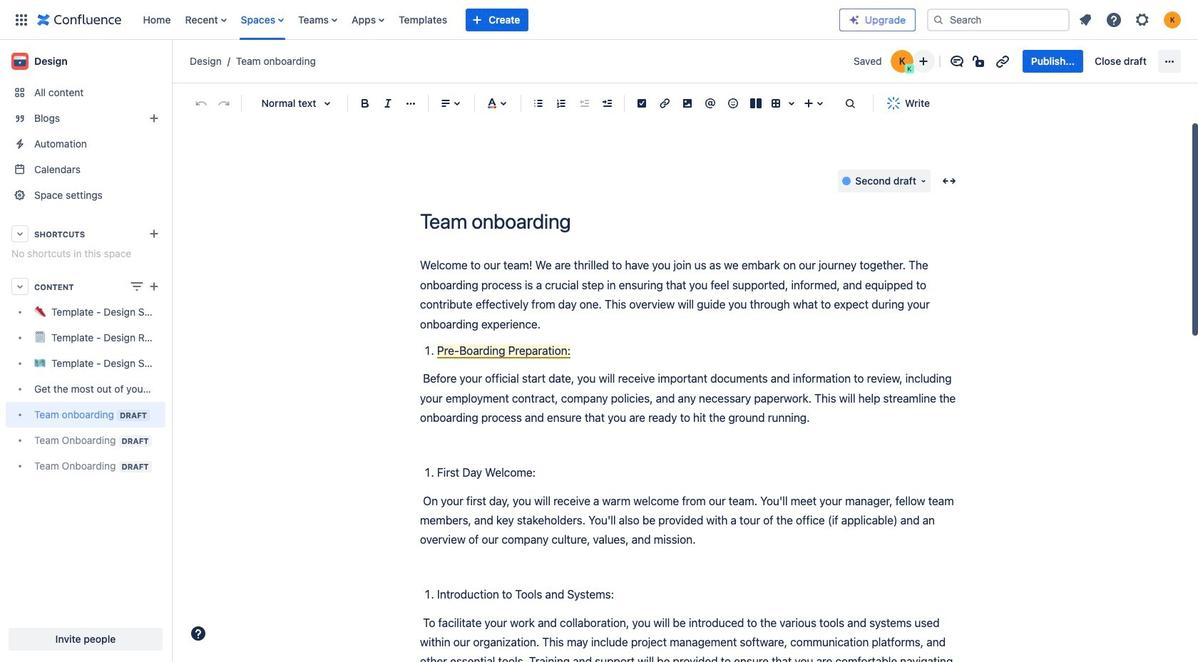 Task type: vqa. For each thing, say whether or not it's contained in the screenshot.
Mention @ image
yes



Task type: locate. For each thing, give the bounding box(es) containing it.
copy link image
[[994, 53, 1011, 70]]

comment icon image
[[948, 53, 965, 70]]

group
[[1022, 50, 1155, 73]]

None search field
[[927, 8, 1070, 31]]

search image
[[933, 14, 944, 25]]

create a blog image
[[145, 110, 163, 127]]

0 horizontal spatial list
[[136, 0, 839, 40]]

text formatting group
[[354, 92, 422, 115]]

find and replace image
[[841, 95, 859, 112]]

collapse sidebar image
[[155, 47, 187, 76]]

list formating group
[[527, 92, 618, 115]]

list
[[136, 0, 839, 40], [1073, 7, 1190, 32]]

invite to edit image
[[915, 53, 932, 70]]

emoji : image
[[725, 95, 742, 112]]

1 horizontal spatial list
[[1073, 7, 1190, 32]]

Search field
[[927, 8, 1070, 31]]

action item [] image
[[633, 95, 650, 112]]

indent tab image
[[598, 95, 615, 112]]

more formatting image
[[402, 95, 419, 112]]

tree
[[6, 300, 165, 479]]

notification icon image
[[1077, 11, 1094, 28]]

space element
[[0, 40, 171, 662]]

tree inside space element
[[6, 300, 165, 479]]

banner
[[0, 0, 1198, 40]]

bullet list ⌘⇧8 image
[[530, 95, 547, 112]]

table size image
[[783, 95, 800, 112]]

Give this page a title text field
[[420, 210, 962, 233]]

confluence image
[[37, 11, 122, 28], [37, 11, 122, 28]]

mention @ image
[[702, 95, 719, 112]]



Task type: describe. For each thing, give the bounding box(es) containing it.
add shortcut image
[[145, 225, 163, 242]]

create image
[[145, 278, 163, 295]]

settings icon image
[[1134, 11, 1151, 28]]

global element
[[9, 0, 839, 40]]

table ⇧⌥t image
[[767, 95, 784, 112]]

your profile and preferences image
[[1164, 11, 1181, 28]]

align left image
[[437, 95, 454, 112]]

no restrictions image
[[971, 53, 988, 70]]

link ⌘k image
[[656, 95, 673, 112]]

bold ⌘b image
[[357, 95, 374, 112]]

add image, video, or file image
[[679, 95, 696, 112]]

Main content area, start typing to enter text. text field
[[420, 256, 962, 662]]

help icon image
[[1105, 11, 1122, 28]]

list for premium icon
[[1073, 7, 1190, 32]]

change view image
[[128, 278, 145, 295]]

layouts image
[[747, 95, 764, 112]]

make page full-width image
[[941, 173, 958, 190]]

italic ⌘i image
[[379, 95, 397, 112]]

numbered list ⌘⇧7 image
[[553, 95, 570, 112]]

appswitcher icon image
[[13, 11, 30, 28]]

more image
[[1161, 53, 1178, 70]]

premium image
[[849, 14, 860, 25]]

list for the appswitcher icon
[[136, 0, 839, 40]]



